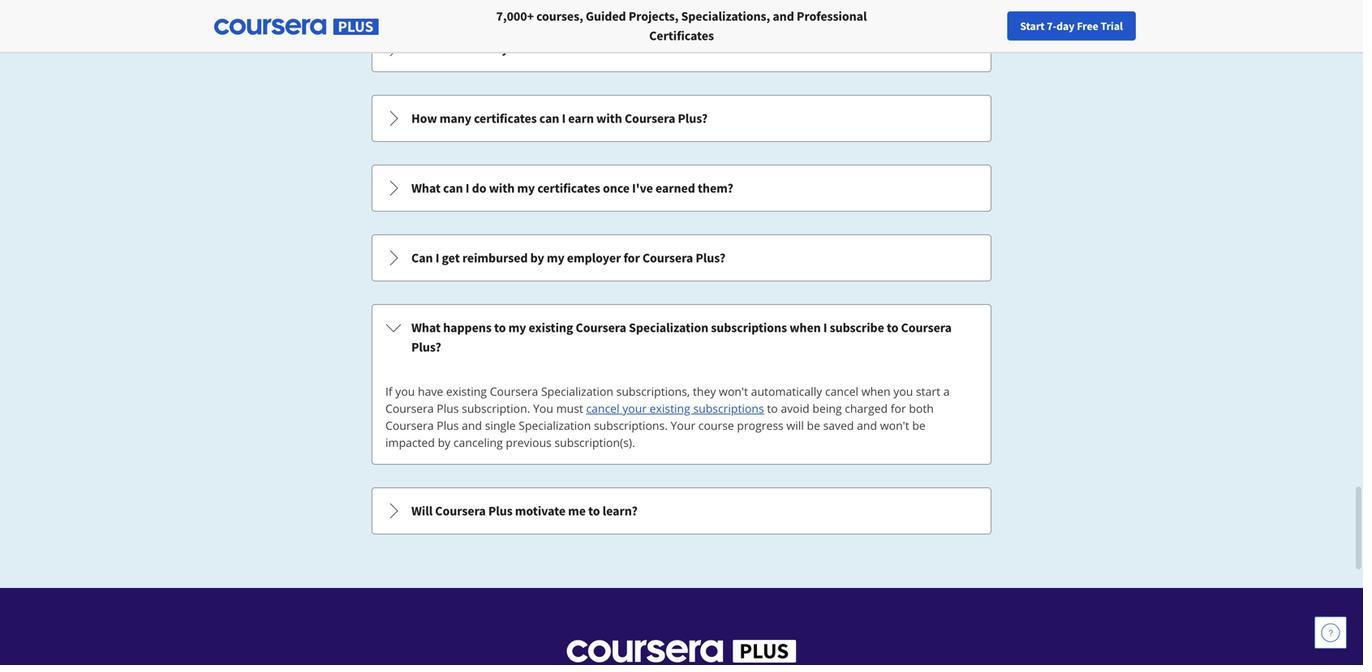 Task type: vqa. For each thing, say whether or not it's contained in the screenshot.
Plus to the bottom
yes



Task type: describe. For each thing, give the bounding box(es) containing it.
by inside can i get reimbursed by my employer for coursera plus? dropdown button
[[530, 250, 544, 266]]

coursera up start
[[901, 320, 952, 336]]

subscription(s).
[[555, 435, 635, 450]]

i inside how many certificates can i earn with coursera plus? dropdown button
[[562, 110, 566, 127]]

both
[[909, 401, 934, 416]]

i inside can i get reimbursed by my employer for coursera plus? dropdown button
[[436, 250, 439, 266]]

can
[[412, 250, 433, 266]]

day
[[1057, 19, 1075, 33]]

plus? down will i save money with coursera plus? "dropdown button"
[[678, 110, 708, 127]]

a
[[944, 384, 950, 399]]

start 7-day free trial
[[1020, 19, 1123, 33]]

specialization inside what happens to my existing coursera specialization subscriptions when i subscribe to coursera plus?
[[629, 320, 709, 336]]

impacted
[[386, 435, 435, 450]]

with for certificates
[[489, 180, 515, 196]]

subscriptions.
[[594, 418, 668, 433]]

certificates
[[649, 28, 714, 44]]

2 you from the left
[[894, 384, 913, 399]]

subscriptions,
[[617, 384, 690, 399]]

start 7-day free trial button
[[1008, 11, 1136, 41]]

by inside the to avoid being charged for both coursera plus and single specialization subscriptions. your course progress will be saved and won't be impacted by canceling previous subscription(s).
[[438, 435, 451, 450]]

avoid
[[781, 401, 810, 416]]

can i get reimbursed by my employer for coursera plus? button
[[373, 235, 991, 281]]

will i save money with coursera plus? button
[[373, 26, 991, 71]]

canceling
[[454, 435, 503, 450]]

will coursera plus motivate me to learn? button
[[373, 489, 991, 534]]

specializations,
[[681, 8, 770, 24]]

for inside the to avoid being charged for both coursera plus and single specialization subscriptions. your course progress will be saved and won't be impacted by canceling previous subscription(s).
[[891, 401, 906, 416]]

to inside the to avoid being charged for both coursera plus and single specialization subscriptions. your course progress will be saved and won't be impacted by canceling previous subscription(s).
[[767, 401, 778, 416]]

subscription.
[[462, 401, 530, 416]]

what for what can i do with my certificates once i've earned them?
[[412, 180, 441, 196]]

will for will coursera plus motivate me to learn?
[[412, 503, 433, 519]]

reimbursed
[[463, 250, 528, 266]]

list containing will i save money with coursera plus?
[[370, 0, 993, 537]]

how many certificates can i earn with coursera plus? button
[[373, 96, 991, 141]]

when inside what happens to my existing coursera specialization subscriptions when i subscribe to coursera plus?
[[790, 320, 821, 336]]

with for plus?
[[511, 41, 537, 57]]

what for what happens to my existing coursera specialization subscriptions when i subscribe to coursera plus?
[[412, 320, 441, 336]]

what happens to my existing coursera specialization subscriptions when i subscribe to coursera plus?
[[412, 320, 952, 356]]

save
[[442, 41, 467, 57]]

to inside dropdown button
[[589, 503, 600, 519]]

money
[[470, 41, 509, 57]]

free
[[1077, 19, 1099, 33]]

new
[[1065, 19, 1086, 33]]

1 vertical spatial subscriptions
[[694, 401, 764, 416]]

coursera right earn in the top of the page
[[625, 110, 676, 127]]

plus inside dropdown button
[[488, 503, 513, 519]]

earned
[[656, 180, 695, 196]]

0 horizontal spatial and
[[462, 418, 482, 433]]

7,000+
[[496, 8, 534, 24]]

charged
[[845, 401, 888, 416]]

cancel your existing subscriptions
[[586, 401, 764, 416]]

being
[[813, 401, 842, 416]]

how
[[412, 110, 437, 127]]

subscriptions inside what happens to my existing coursera specialization subscriptions when i subscribe to coursera plus?
[[711, 320, 787, 336]]

professional
[[797, 8, 867, 24]]

coursera down if
[[386, 401, 434, 416]]

can i get reimbursed by my employer for coursera plus?
[[412, 250, 726, 266]]

what can i do with my certificates once i've earned them?
[[412, 180, 734, 196]]

to avoid being charged for both coursera plus and single specialization subscriptions. your course progress will be saved and won't be impacted by canceling previous subscription(s).
[[386, 401, 934, 450]]

2 horizontal spatial and
[[857, 418, 878, 433]]

plus? down them? on the right top of page
[[696, 250, 726, 266]]

automatically
[[751, 384, 822, 399]]

1 horizontal spatial can
[[540, 110, 560, 127]]

course
[[699, 418, 734, 433]]

2 vertical spatial existing
[[650, 401, 691, 416]]

0 horizontal spatial can
[[443, 180, 463, 196]]

earn
[[568, 110, 594, 127]]

will coursera plus motivate me to learn?
[[412, 503, 638, 519]]

happens
[[443, 320, 492, 336]]

coursera down canceling
[[435, 503, 486, 519]]

2 be from the left
[[913, 418, 926, 433]]

career
[[1088, 19, 1119, 33]]

coursera inside the to avoid being charged for both coursera plus and single specialization subscriptions. your course progress will be saved and won't be impacted by canceling previous subscription(s).
[[386, 418, 434, 433]]

find your new career
[[1018, 19, 1119, 33]]

single
[[485, 418, 516, 433]]

won't inside the to avoid being charged for both coursera plus and single specialization subscriptions. your course progress will be saved and won't be impacted by canceling previous subscription(s).
[[880, 418, 910, 433]]

find your new career link
[[1009, 16, 1127, 37]]

i inside what happens to my existing coursera specialization subscriptions when i subscribe to coursera plus?
[[824, 320, 828, 336]]

if you have existing coursera specialization subscriptions, they won't automatically cancel when you start a coursera plus subscription. you must
[[386, 384, 950, 416]]

plus? inside "dropdown button"
[[593, 41, 622, 57]]

have
[[418, 384, 443, 399]]

when inside the if you have existing coursera specialization subscriptions, they won't automatically cancel when you start a coursera plus subscription. you must
[[862, 384, 891, 399]]

subscribe
[[830, 320, 885, 336]]

coursera down earned
[[643, 250, 693, 266]]

existing inside the if you have existing coursera specialization subscriptions, they won't automatically cancel when you start a coursera plus subscription. you must
[[446, 384, 487, 399]]

do
[[472, 180, 487, 196]]

1 horizontal spatial certificates
[[538, 180, 601, 196]]

0 vertical spatial coursera plus image
[[214, 19, 379, 35]]

help center image
[[1321, 623, 1341, 643]]



Task type: locate. For each thing, give the bounding box(es) containing it.
start
[[916, 384, 941, 399]]

my
[[517, 180, 535, 196], [547, 250, 565, 266], [509, 320, 526, 336]]

0 horizontal spatial when
[[790, 320, 821, 336]]

coursera up subscription.
[[490, 384, 538, 399]]

1 vertical spatial cancel
[[586, 401, 620, 416]]

None search field
[[223, 10, 613, 43]]

must
[[556, 401, 583, 416]]

plus down the have on the left bottom of page
[[437, 401, 459, 416]]

0 vertical spatial with
[[511, 41, 537, 57]]

certificates left the once
[[538, 180, 601, 196]]

cancel inside the if you have existing coursera specialization subscriptions, they won't automatically cancel when you start a coursera plus subscription. you must
[[825, 384, 859, 399]]

plus
[[437, 401, 459, 416], [437, 418, 459, 433], [488, 503, 513, 519]]

0 vertical spatial can
[[540, 110, 560, 127]]

coursera down courses,
[[539, 41, 590, 57]]

i
[[435, 41, 439, 57], [562, 110, 566, 127], [466, 180, 470, 196], [436, 250, 439, 266], [824, 320, 828, 336]]

get
[[442, 250, 460, 266]]

subscriptions
[[711, 320, 787, 336], [694, 401, 764, 416]]

once
[[603, 180, 630, 196]]

cancel your existing subscriptions link
[[586, 401, 764, 416]]

for left both
[[891, 401, 906, 416]]

won't down both
[[880, 418, 910, 433]]

0 horizontal spatial cancel
[[586, 401, 620, 416]]

i left get
[[436, 250, 439, 266]]

1 horizontal spatial coursera plus image
[[567, 640, 797, 663]]

will i save money with coursera plus?
[[412, 41, 622, 57]]

2 vertical spatial plus
[[488, 503, 513, 519]]

1 vertical spatial plus
[[437, 418, 459, 433]]

many
[[440, 110, 472, 127]]

2 what from the top
[[412, 320, 441, 336]]

0 vertical spatial by
[[530, 250, 544, 266]]

subscriptions up automatically
[[711, 320, 787, 336]]

coursera up impacted
[[386, 418, 434, 433]]

you
[[533, 401, 554, 416]]

existing
[[529, 320, 573, 336], [446, 384, 487, 399], [650, 401, 691, 416]]

2 vertical spatial my
[[509, 320, 526, 336]]

to right me
[[589, 503, 600, 519]]

your inside list
[[623, 401, 647, 416]]

to right the subscribe
[[887, 320, 899, 336]]

1 vertical spatial can
[[443, 180, 463, 196]]

2 vertical spatial specialization
[[519, 418, 591, 433]]

1 vertical spatial won't
[[880, 418, 910, 433]]

0 vertical spatial specialization
[[629, 320, 709, 336]]

to right happens
[[494, 320, 506, 336]]

0 vertical spatial will
[[412, 41, 433, 57]]

cancel up the being
[[825, 384, 859, 399]]

motivate
[[515, 503, 566, 519]]

they
[[693, 384, 716, 399]]

me
[[568, 503, 586, 519]]

my for certificates
[[517, 180, 535, 196]]

will down impacted
[[412, 503, 433, 519]]

1 vertical spatial for
[[891, 401, 906, 416]]

certificates
[[474, 110, 537, 127], [538, 180, 601, 196]]

what inside what happens to my existing coursera specialization subscriptions when i subscribe to coursera plus?
[[412, 320, 441, 336]]

by left canceling
[[438, 435, 451, 450]]

0 horizontal spatial by
[[438, 435, 451, 450]]

what left happens
[[412, 320, 441, 336]]

my left employer
[[547, 250, 565, 266]]

list
[[370, 0, 993, 537]]

i've
[[632, 180, 653, 196]]

1 horizontal spatial for
[[891, 401, 906, 416]]

start
[[1020, 19, 1045, 33]]

0 horizontal spatial coursera plus image
[[214, 19, 379, 35]]

by
[[530, 250, 544, 266], [438, 435, 451, 450]]

trial
[[1101, 19, 1123, 33]]

specialization
[[629, 320, 709, 336], [541, 384, 614, 399], [519, 418, 591, 433]]

1 horizontal spatial your
[[1041, 19, 1062, 33]]

to
[[494, 320, 506, 336], [887, 320, 899, 336], [767, 401, 778, 416], [589, 503, 600, 519]]

my right happens
[[509, 320, 526, 336]]

for inside dropdown button
[[624, 250, 640, 266]]

i left the subscribe
[[824, 320, 828, 336]]

you right if
[[396, 384, 415, 399]]

0 vertical spatial my
[[517, 180, 535, 196]]

1 vertical spatial existing
[[446, 384, 487, 399]]

courses,
[[537, 8, 583, 24]]

you
[[396, 384, 415, 399], [894, 384, 913, 399]]

1 horizontal spatial cancel
[[825, 384, 859, 399]]

specialization inside the to avoid being charged for both coursera plus and single specialization subscriptions. your course progress will be saved and won't be impacted by canceling previous subscription(s).
[[519, 418, 591, 433]]

0 vertical spatial existing
[[529, 320, 573, 336]]

i inside will i save money with coursera plus? "dropdown button"
[[435, 41, 439, 57]]

guided
[[586, 8, 626, 24]]

you up both
[[894, 384, 913, 399]]

1 you from the left
[[396, 384, 415, 399]]

find
[[1018, 19, 1038, 33]]

1 be from the left
[[807, 418, 821, 433]]

1 vertical spatial certificates
[[538, 180, 601, 196]]

saved
[[824, 418, 854, 433]]

1 horizontal spatial existing
[[529, 320, 573, 336]]

what left do
[[412, 180, 441, 196]]

can left earn in the top of the page
[[540, 110, 560, 127]]

won't inside the if you have existing coursera specialization subscriptions, they won't automatically cancel when you start a coursera plus subscription. you must
[[719, 384, 748, 399]]

your for cancel
[[623, 401, 647, 416]]

can
[[540, 110, 560, 127], [443, 180, 463, 196]]

by right reimbursed
[[530, 250, 544, 266]]

what can i do with my certificates once i've earned them? button
[[373, 166, 991, 211]]

and down charged
[[857, 418, 878, 433]]

1 horizontal spatial won't
[[880, 418, 910, 433]]

my inside what happens to my existing coursera specialization subscriptions when i subscribe to coursera plus?
[[509, 320, 526, 336]]

for
[[624, 250, 640, 266], [891, 401, 906, 416]]

1 vertical spatial coursera plus image
[[567, 640, 797, 663]]

employer
[[567, 250, 621, 266]]

2 horizontal spatial existing
[[650, 401, 691, 416]]

2 vertical spatial with
[[489, 180, 515, 196]]

1 horizontal spatial you
[[894, 384, 913, 399]]

learn?
[[603, 503, 638, 519]]

0 vertical spatial won't
[[719, 384, 748, 399]]

to up progress on the right
[[767, 401, 778, 416]]

plus left motivate
[[488, 503, 513, 519]]

be
[[807, 418, 821, 433], [913, 418, 926, 433]]

1 horizontal spatial when
[[862, 384, 891, 399]]

with down 7,000+
[[511, 41, 537, 57]]

what happens to my existing coursera specialization subscriptions when i subscribe to coursera plus? button
[[373, 305, 991, 370]]

projects,
[[629, 8, 679, 24]]

coursera
[[539, 41, 590, 57], [625, 110, 676, 127], [643, 250, 693, 266], [576, 320, 627, 336], [901, 320, 952, 336], [490, 384, 538, 399], [386, 401, 434, 416], [386, 418, 434, 433], [435, 503, 486, 519]]

1 vertical spatial my
[[547, 250, 565, 266]]

1 horizontal spatial and
[[773, 8, 794, 24]]

i left earn in the top of the page
[[562, 110, 566, 127]]

1 horizontal spatial be
[[913, 418, 926, 433]]

coursera down employer
[[576, 320, 627, 336]]

my for employer
[[547, 250, 565, 266]]

my right do
[[517, 180, 535, 196]]

0 horizontal spatial won't
[[719, 384, 748, 399]]

how many certificates can i earn with coursera plus?
[[412, 110, 708, 127]]

1 will from the top
[[412, 41, 433, 57]]

7-
[[1047, 19, 1057, 33]]

if
[[386, 384, 393, 399]]

i left do
[[466, 180, 470, 196]]

when up charged
[[862, 384, 891, 399]]

will
[[787, 418, 804, 433]]

1 vertical spatial with
[[597, 110, 622, 127]]

0 horizontal spatial your
[[623, 401, 647, 416]]

0 vertical spatial cancel
[[825, 384, 859, 399]]

1 what from the top
[[412, 180, 441, 196]]

with right earn in the top of the page
[[597, 110, 622, 127]]

can left do
[[443, 180, 463, 196]]

specialization up must
[[541, 384, 614, 399]]

0 vertical spatial when
[[790, 320, 821, 336]]

will inside "dropdown button"
[[412, 41, 433, 57]]

1 vertical spatial specialization
[[541, 384, 614, 399]]

plus? up the have on the left bottom of page
[[412, 339, 441, 356]]

plus? inside what happens to my existing coursera specialization subscriptions when i subscribe to coursera plus?
[[412, 339, 441, 356]]

0 vertical spatial what
[[412, 180, 441, 196]]

i left save on the left
[[435, 41, 439, 57]]

and inside 7,000+ courses, guided projects, specializations, and professional certificates
[[773, 8, 794, 24]]

won't right they
[[719, 384, 748, 399]]

0 horizontal spatial certificates
[[474, 110, 537, 127]]

won't
[[719, 384, 748, 399], [880, 418, 910, 433]]

0 vertical spatial certificates
[[474, 110, 537, 127]]

will for will i save money with coursera plus?
[[412, 41, 433, 57]]

1 vertical spatial by
[[438, 435, 451, 450]]

existing inside what happens to my existing coursera specialization subscriptions when i subscribe to coursera plus?
[[529, 320, 573, 336]]

your
[[671, 418, 696, 433]]

what
[[412, 180, 441, 196], [412, 320, 441, 336]]

cancel
[[825, 384, 859, 399], [586, 401, 620, 416]]

when left the subscribe
[[790, 320, 821, 336]]

1 vertical spatial will
[[412, 503, 433, 519]]

previous
[[506, 435, 552, 450]]

with
[[511, 41, 537, 57], [597, 110, 622, 127], [489, 180, 515, 196]]

specialization inside the if you have existing coursera specialization subscriptions, they won't automatically cancel when you start a coursera plus subscription. you must
[[541, 384, 614, 399]]

7,000+ courses, guided projects, specializations, and professional certificates
[[496, 8, 867, 44]]

will
[[412, 41, 433, 57], [412, 503, 433, 519]]

and up canceling
[[462, 418, 482, 433]]

0 horizontal spatial you
[[396, 384, 415, 399]]

certificates right many
[[474, 110, 537, 127]]

plus up canceling
[[437, 418, 459, 433]]

1 horizontal spatial by
[[530, 250, 544, 266]]

0 vertical spatial plus
[[437, 401, 459, 416]]

0 horizontal spatial be
[[807, 418, 821, 433]]

plus inside the to avoid being charged for both coursera plus and single specialization subscriptions. your course progress will be saved and won't be impacted by canceling previous subscription(s).
[[437, 418, 459, 433]]

existing down the can i get reimbursed by my employer for coursera plus?
[[529, 320, 573, 336]]

0 horizontal spatial for
[[624, 250, 640, 266]]

existing up your
[[650, 401, 691, 416]]

coursera inside "dropdown button"
[[539, 41, 590, 57]]

with inside "dropdown button"
[[511, 41, 537, 57]]

0 horizontal spatial existing
[[446, 384, 487, 399]]

2 will from the top
[[412, 503, 433, 519]]

when
[[790, 320, 821, 336], [862, 384, 891, 399]]

for right employer
[[624, 250, 640, 266]]

cancel up subscriptions.
[[586, 401, 620, 416]]

plus inside the if you have existing coursera specialization subscriptions, they won't automatically cancel when you start a coursera plus subscription. you must
[[437, 401, 459, 416]]

will inside dropdown button
[[412, 503, 433, 519]]

0 vertical spatial your
[[1041, 19, 1062, 33]]

will left save on the left
[[412, 41, 433, 57]]

plus?
[[593, 41, 622, 57], [678, 110, 708, 127], [696, 250, 726, 266], [412, 339, 441, 356]]

0 vertical spatial subscriptions
[[711, 320, 787, 336]]

subscriptions up course
[[694, 401, 764, 416]]

be down both
[[913, 418, 926, 433]]

i inside what can i do with my certificates once i've earned them? dropdown button
[[466, 180, 470, 196]]

1 vertical spatial what
[[412, 320, 441, 336]]

0 vertical spatial for
[[624, 250, 640, 266]]

specialization up "subscriptions,"
[[629, 320, 709, 336]]

your for find
[[1041, 19, 1062, 33]]

existing up subscription.
[[446, 384, 487, 399]]

progress
[[737, 418, 784, 433]]

1 vertical spatial when
[[862, 384, 891, 399]]

coursera plus image
[[214, 19, 379, 35], [567, 640, 797, 663]]

plus? down guided
[[593, 41, 622, 57]]

specialization down the you
[[519, 418, 591, 433]]

them?
[[698, 180, 734, 196]]

be right will
[[807, 418, 821, 433]]

and left "professional"
[[773, 8, 794, 24]]

1 vertical spatial your
[[623, 401, 647, 416]]

what inside dropdown button
[[412, 180, 441, 196]]

and
[[773, 8, 794, 24], [462, 418, 482, 433], [857, 418, 878, 433]]

with right do
[[489, 180, 515, 196]]



